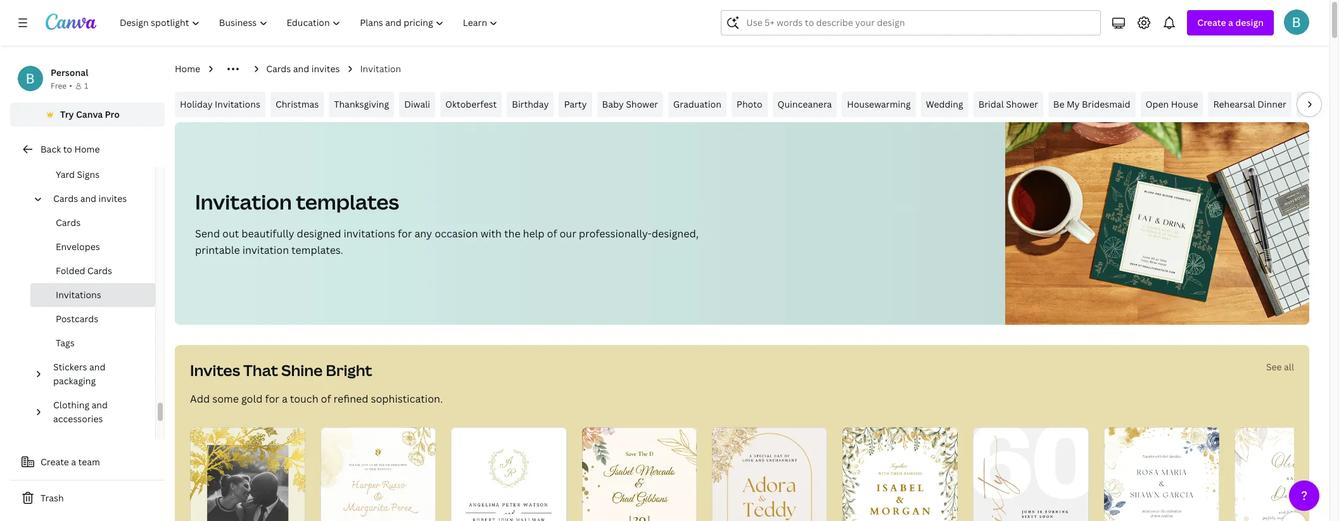 Task type: vqa. For each thing, say whether or not it's contained in the screenshot.
Try Canva Pro
yes



Task type: describe. For each thing, give the bounding box(es) containing it.
gold green rustic floral wedding invitation free image
[[843, 428, 958, 522]]

folded cards
[[56, 265, 112, 277]]

invitation templates
[[195, 188, 399, 215]]

white and gold minimalist wedding invitation image
[[713, 428, 828, 522]]

invitations
[[344, 227, 395, 241]]

1 vertical spatial for
[[265, 392, 279, 406]]

create a design
[[1198, 16, 1264, 29]]

see all link
[[1267, 361, 1295, 373]]

clothing and accessories
[[53, 399, 108, 425]]

1
[[84, 80, 88, 91]]

back to home link
[[10, 137, 165, 162]]

invites inside button
[[99, 193, 127, 205]]

envelopes
[[56, 241, 100, 253]]

bridesmaid
[[1083, 98, 1131, 110]]

birthday
[[512, 98, 549, 110]]

of inside send out beautifully designed invitations for any occasion with the help of our professionally-designed, printable invitation templates.
[[547, 227, 557, 241]]

our
[[560, 227, 577, 241]]

housewarming link
[[843, 92, 916, 117]]

personal
[[51, 67, 88, 79]]

be my bridesmaid link
[[1049, 92, 1136, 117]]

nig
[[1331, 98, 1340, 110]]

gold
[[241, 392, 263, 406]]

invitations inside holiday invitations link
[[215, 98, 260, 110]]

party
[[564, 98, 587, 110]]

free
[[51, 80, 67, 91]]

holiday invitations link
[[175, 92, 265, 117]]

see all
[[1267, 361, 1295, 373]]

thanksgiving
[[334, 98, 389, 110]]

christmas link
[[271, 92, 324, 117]]

home link
[[175, 62, 200, 76]]

help
[[523, 227, 545, 241]]

try
[[60, 108, 74, 120]]

templates.
[[292, 243, 343, 257]]

top level navigation element
[[112, 10, 509, 35]]

any
[[415, 227, 432, 241]]

be
[[1054, 98, 1065, 110]]

cards up christmas
[[266, 63, 291, 75]]

invites that shine bright
[[190, 360, 372, 381]]

birthday link
[[507, 92, 554, 117]]

0 vertical spatial home
[[175, 63, 200, 75]]

Search search field
[[747, 11, 1094, 35]]

out
[[223, 227, 239, 241]]

create for create a team
[[41, 456, 69, 468]]

movie nig link
[[1297, 92, 1340, 117]]

stickers and packaging button
[[48, 356, 148, 394]]

envelopes link
[[30, 235, 155, 259]]

design
[[1236, 16, 1264, 29]]

invitation
[[243, 243, 289, 257]]

professionally-
[[579, 227, 652, 241]]

packaging
[[53, 375, 96, 387]]

templates
[[296, 188, 399, 215]]

baby shower link
[[597, 92, 664, 117]]

a for design
[[1229, 16, 1234, 29]]

bridal shower
[[979, 98, 1039, 110]]

bridal
[[979, 98, 1004, 110]]

add
[[190, 392, 210, 406]]

designed,
[[652, 227, 699, 241]]

wedding
[[926, 98, 964, 110]]

back to home
[[41, 143, 100, 155]]

to
[[63, 143, 72, 155]]

cards inside folded cards link
[[87, 265, 112, 277]]

party link
[[559, 92, 592, 117]]

cards inside cards and invites button
[[53, 193, 78, 205]]

photo
[[737, 98, 763, 110]]

create for create a design
[[1198, 16, 1227, 29]]

0 vertical spatial invites
[[312, 63, 340, 75]]

beautifully
[[242, 227, 295, 241]]

try canva pro button
[[10, 103, 165, 127]]

1 vertical spatial of
[[321, 392, 331, 406]]

dinner
[[1258, 98, 1287, 110]]

brad klo image
[[1285, 10, 1310, 35]]

and up christmas
[[293, 63, 309, 75]]

back
[[41, 143, 61, 155]]

trash
[[41, 492, 64, 505]]

pro
[[105, 108, 120, 120]]

cards link
[[30, 211, 155, 235]]

cards and invites inside button
[[53, 193, 127, 205]]

refined
[[334, 392, 369, 406]]

yard
[[56, 169, 75, 181]]

quinceanera
[[778, 98, 832, 110]]

designed
[[297, 227, 341, 241]]

shine
[[281, 360, 323, 381]]



Task type: locate. For each thing, give the bounding box(es) containing it.
baby shower
[[602, 98, 658, 110]]

be my bridesmaid
[[1054, 98, 1131, 110]]

2 vertical spatial a
[[71, 456, 76, 468]]

of right touch
[[321, 392, 331, 406]]

1 horizontal spatial invites
[[312, 63, 340, 75]]

create inside button
[[41, 456, 69, 468]]

open
[[1146, 98, 1170, 110]]

0 vertical spatial cards and invites
[[266, 63, 340, 75]]

and for stickers and packaging button on the bottom left of the page
[[89, 361, 106, 373]]

cards up envelopes
[[56, 217, 81, 229]]

diwali link
[[399, 92, 435, 117]]

photo link
[[732, 92, 768, 117]]

send
[[195, 227, 220, 241]]

see
[[1267, 361, 1283, 373]]

stickers
[[53, 361, 87, 373]]

oktoberfest
[[446, 98, 497, 110]]

wedding link
[[921, 92, 969, 117]]

diwali
[[404, 98, 430, 110]]

1 vertical spatial invites
[[99, 193, 127, 205]]

house
[[1172, 98, 1199, 110]]

1 vertical spatial a
[[282, 392, 288, 406]]

1 horizontal spatial invitation
[[360, 63, 401, 75]]

with
[[481, 227, 502, 241]]

cards and invites up christmas
[[266, 63, 340, 75]]

1 horizontal spatial invitations
[[215, 98, 260, 110]]

invitation up thanksgiving
[[360, 63, 401, 75]]

team
[[78, 456, 100, 468]]

folded cards link
[[30, 259, 155, 283]]

printable
[[195, 243, 240, 257]]

clothing
[[53, 399, 89, 411]]

cards down yard
[[53, 193, 78, 205]]

0 horizontal spatial for
[[265, 392, 279, 406]]

yard signs
[[56, 169, 100, 181]]

0 vertical spatial a
[[1229, 16, 1234, 29]]

0 horizontal spatial of
[[321, 392, 331, 406]]

gold rustic wedding invitation image
[[321, 428, 436, 522]]

cards down envelopes link
[[87, 265, 112, 277]]

rehearsal dinner link
[[1209, 92, 1292, 117]]

1 horizontal spatial for
[[398, 227, 412, 241]]

invites
[[190, 360, 240, 381]]

invitation
[[360, 63, 401, 75], [195, 188, 292, 215]]

create
[[1198, 16, 1227, 29], [41, 456, 69, 468]]

•
[[69, 80, 72, 91]]

that
[[243, 360, 278, 381]]

1 vertical spatial invitations
[[56, 289, 101, 301]]

and up accessories
[[92, 399, 108, 411]]

cards
[[266, 63, 291, 75], [53, 193, 78, 205], [56, 217, 81, 229], [87, 265, 112, 277]]

0 vertical spatial of
[[547, 227, 557, 241]]

occasion
[[435, 227, 478, 241]]

and down tags link
[[89, 361, 106, 373]]

0 horizontal spatial a
[[71, 456, 76, 468]]

1 horizontal spatial a
[[282, 392, 288, 406]]

invites down the yard signs link
[[99, 193, 127, 205]]

clothing and accessories button
[[48, 394, 148, 432]]

0 horizontal spatial shower
[[626, 98, 658, 110]]

shower for bridal shower
[[1007, 98, 1039, 110]]

0 horizontal spatial create
[[41, 456, 69, 468]]

0 vertical spatial create
[[1198, 16, 1227, 29]]

invitation for invitation
[[360, 63, 401, 75]]

cards and invites button
[[48, 187, 148, 211]]

some
[[212, 392, 239, 406]]

0 horizontal spatial cards and invites
[[53, 193, 127, 205]]

home right to
[[74, 143, 100, 155]]

white and gold elegant wedding invitation image
[[451, 428, 567, 522]]

signs
[[77, 169, 100, 181]]

housewarming
[[848, 98, 911, 110]]

shower for baby shower
[[626, 98, 658, 110]]

trash link
[[10, 486, 165, 511]]

1 vertical spatial cards and invites
[[53, 193, 127, 205]]

0 horizontal spatial invitations
[[56, 289, 101, 301]]

0 vertical spatial invitation
[[360, 63, 401, 75]]

for inside send out beautifully designed invitations for any occasion with the help of our professionally-designed, printable invitation templates.
[[398, 227, 412, 241]]

wedding invitation save the date card beige  minimalist elegant floral template image
[[1235, 428, 1340, 522]]

movie nig
[[1302, 98, 1340, 110]]

shower
[[626, 98, 658, 110], [1007, 98, 1039, 110]]

holiday
[[180, 98, 213, 110]]

1 vertical spatial create
[[41, 456, 69, 468]]

invites
[[312, 63, 340, 75], [99, 193, 127, 205]]

and for cards and invites button
[[80, 193, 96, 205]]

0 horizontal spatial home
[[74, 143, 100, 155]]

baby
[[602, 98, 624, 110]]

rehearsal dinner
[[1214, 98, 1287, 110]]

home up holiday
[[175, 63, 200, 75]]

and inside "clothing and accessories"
[[92, 399, 108, 411]]

1 vertical spatial home
[[74, 143, 100, 155]]

tags link
[[30, 331, 155, 356]]

0 vertical spatial for
[[398, 227, 412, 241]]

oktoberfest link
[[441, 92, 502, 117]]

yellow and gold couple photo rustic collage wedding invitation image
[[190, 428, 305, 522]]

and inside stickers and packaging
[[89, 361, 106, 373]]

home
[[175, 63, 200, 75], [74, 143, 100, 155]]

open house
[[1146, 98, 1199, 110]]

rehearsal
[[1214, 98, 1256, 110]]

neutral gold elegant calligraphy birthday invitation image
[[974, 428, 1089, 522]]

a left team
[[71, 456, 76, 468]]

1 horizontal spatial home
[[175, 63, 200, 75]]

of left 'our'
[[547, 227, 557, 241]]

yard signs link
[[30, 163, 155, 187]]

postcards link
[[30, 307, 155, 331]]

free •
[[51, 80, 72, 91]]

shower right baby
[[626, 98, 658, 110]]

2 shower from the left
[[1007, 98, 1039, 110]]

2 horizontal spatial a
[[1229, 16, 1234, 29]]

stickers and packaging
[[53, 361, 106, 387]]

bridal shower link
[[974, 92, 1044, 117]]

1 horizontal spatial create
[[1198, 16, 1227, 29]]

accessories
[[53, 413, 103, 425]]

add some gold for a touch of refined sophistication.
[[190, 392, 443, 406]]

1 shower from the left
[[626, 98, 658, 110]]

all
[[1285, 361, 1295, 373]]

0 vertical spatial invitations
[[215, 98, 260, 110]]

a
[[1229, 16, 1234, 29], [282, 392, 288, 406], [71, 456, 76, 468]]

None search field
[[722, 10, 1102, 35]]

movie
[[1302, 98, 1328, 110]]

invitations right holiday
[[215, 98, 260, 110]]

white gold romantic floral wedding invitation image
[[1105, 428, 1220, 522]]

and for the clothing and accessories button
[[92, 399, 108, 411]]

1 horizontal spatial of
[[547, 227, 557, 241]]

graduation
[[674, 98, 722, 110]]

cards inside "cards" link
[[56, 217, 81, 229]]

and down "signs"
[[80, 193, 96, 205]]

canva
[[76, 108, 103, 120]]

create left design
[[1198, 16, 1227, 29]]

create left team
[[41, 456, 69, 468]]

folded
[[56, 265, 85, 277]]

a left design
[[1229, 16, 1234, 29]]

0 horizontal spatial invitation
[[195, 188, 292, 215]]

a inside dropdown button
[[1229, 16, 1234, 29]]

home inside back to home link
[[74, 143, 100, 155]]

invitation for invitation templates
[[195, 188, 292, 215]]

create a design button
[[1188, 10, 1275, 35]]

holiday invitations
[[180, 98, 260, 110]]

shower right bridal
[[1007, 98, 1039, 110]]

create a team
[[41, 456, 100, 468]]

1 vertical spatial invitation
[[195, 188, 292, 215]]

for right gold
[[265, 392, 279, 406]]

invitation up out
[[195, 188, 292, 215]]

postcards
[[56, 313, 98, 325]]

cards and invites down the yard signs link
[[53, 193, 127, 205]]

0 horizontal spatial invites
[[99, 193, 127, 205]]

create inside dropdown button
[[1198, 16, 1227, 29]]

a inside button
[[71, 456, 76, 468]]

open house link
[[1141, 92, 1204, 117]]

beige and gold floral wedding invitation image
[[582, 428, 697, 522]]

1 horizontal spatial cards and invites
[[266, 63, 340, 75]]

sophistication.
[[371, 392, 443, 406]]

the
[[504, 227, 521, 241]]

touch
[[290, 392, 319, 406]]

a for team
[[71, 456, 76, 468]]

1 horizontal spatial shower
[[1007, 98, 1039, 110]]

for left any
[[398, 227, 412, 241]]

try canva pro
[[60, 108, 120, 120]]

a left touch
[[282, 392, 288, 406]]

my
[[1067, 98, 1080, 110]]

invites up christmas
[[312, 63, 340, 75]]

invitations up 'postcards'
[[56, 289, 101, 301]]



